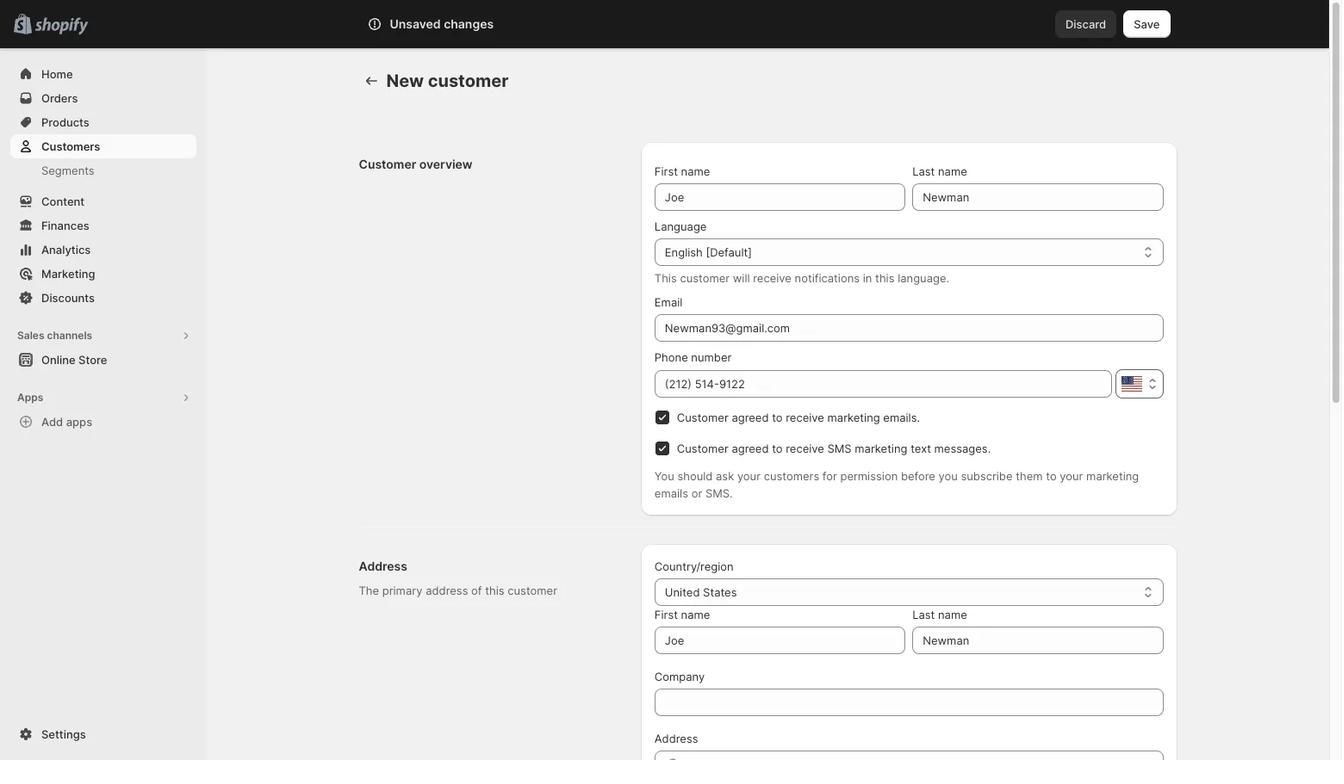 Task type: vqa. For each thing, say whether or not it's contained in the screenshot.
United States (+1) image
yes



Task type: describe. For each thing, give the bounding box(es) containing it.
add apps button
[[10, 410, 196, 434]]

customers link
[[10, 134, 196, 159]]

permission
[[841, 470, 898, 483]]

in
[[863, 271, 872, 285]]

english
[[665, 246, 703, 259]]

first name for language
[[655, 165, 710, 178]]

sms.
[[706, 487, 733, 501]]

content
[[41, 195, 85, 209]]

english [default]
[[665, 246, 752, 259]]

customer overview
[[359, 157, 473, 171]]

company
[[655, 670, 705, 684]]

or
[[692, 487, 702, 501]]

country/region
[[655, 560, 734, 574]]

[default]
[[706, 246, 752, 259]]

to inside you should ask your customers for permission before you subscribe them to your marketing emails or sms.
[[1046, 470, 1057, 483]]

apps button
[[10, 386, 196, 410]]

channels
[[47, 329, 92, 342]]

united states
[[665, 586, 737, 600]]

first for language
[[655, 165, 678, 178]]

address
[[426, 584, 468, 598]]

content link
[[10, 190, 196, 214]]

language
[[655, 220, 707, 234]]

marketing link
[[10, 262, 196, 286]]

last name for language
[[913, 165, 967, 178]]

for
[[823, 470, 837, 483]]

you
[[939, 470, 958, 483]]

0 vertical spatial this
[[875, 271, 895, 285]]

before
[[901, 470, 936, 483]]

number
[[691, 351, 732, 364]]

them
[[1016, 470, 1043, 483]]

add apps
[[41, 415, 92, 429]]

Last name text field
[[913, 184, 1164, 211]]

customers
[[764, 470, 820, 483]]

customers
[[41, 140, 100, 153]]

apps
[[66, 415, 92, 429]]

language.
[[898, 271, 950, 285]]

first name text field for company
[[655, 627, 906, 655]]

receive for sms
[[786, 442, 824, 456]]

orders
[[41, 91, 78, 105]]

0 horizontal spatial address
[[359, 559, 408, 574]]

add
[[41, 415, 63, 429]]

the
[[359, 584, 379, 598]]

name for last name text box
[[938, 608, 967, 622]]

subscribe
[[961, 470, 1013, 483]]

emails.
[[883, 411, 920, 425]]

customer for this
[[680, 271, 730, 285]]

marketing inside you should ask your customers for permission before you subscribe them to your marketing emails or sms.
[[1087, 470, 1139, 483]]

this customer will receive notifications in this language.
[[655, 271, 950, 285]]

search
[[450, 17, 487, 31]]

2 your from the left
[[1060, 470, 1083, 483]]

store
[[78, 353, 107, 367]]

analytics link
[[10, 238, 196, 262]]

last for company
[[913, 608, 935, 622]]

Last name text field
[[913, 627, 1164, 655]]

you
[[655, 470, 674, 483]]

1 horizontal spatial address
[[655, 732, 698, 746]]

customer for customer agreed to receive sms marketing text messages.
[[677, 442, 729, 456]]

unsaved
[[390, 16, 441, 31]]

states
[[703, 586, 737, 600]]

sales
[[17, 329, 44, 342]]

segments
[[41, 164, 95, 178]]

text
[[911, 442, 931, 456]]

messages.
[[935, 442, 991, 456]]

finances
[[41, 219, 89, 233]]

discounts link
[[10, 286, 196, 310]]

1 vertical spatial marketing
[[855, 442, 908, 456]]

unsaved changes
[[390, 16, 494, 31]]



Task type: locate. For each thing, give the bounding box(es) containing it.
0 vertical spatial last name
[[913, 165, 967, 178]]

0 horizontal spatial this
[[485, 584, 505, 598]]

customer for customer overview
[[359, 157, 416, 171]]

1 first name from the top
[[655, 165, 710, 178]]

sales channels
[[17, 329, 92, 342]]

0 vertical spatial to
[[772, 411, 783, 425]]

of
[[471, 584, 482, 598]]

marketing up the sms
[[828, 411, 880, 425]]

2 vertical spatial customer
[[677, 442, 729, 456]]

online store link
[[10, 348, 196, 372]]

receive for marketing
[[786, 411, 824, 425]]

receive for notifications
[[753, 271, 792, 285]]

1 vertical spatial agreed
[[732, 442, 769, 456]]

0 vertical spatial last
[[913, 165, 935, 178]]

settings link
[[10, 723, 196, 747]]

customer down search
[[428, 71, 509, 91]]

customer for customer agreed to receive marketing emails.
[[677, 411, 729, 425]]

agreed for customer agreed to receive marketing emails.
[[732, 411, 769, 425]]

0 vertical spatial customer
[[428, 71, 509, 91]]

1 vertical spatial to
[[772, 442, 783, 456]]

0 vertical spatial address
[[359, 559, 408, 574]]

discard
[[1066, 17, 1107, 31]]

first name text field for language
[[655, 184, 906, 211]]

1 first name text field from the top
[[655, 184, 906, 211]]

address down company
[[655, 732, 698, 746]]

this right of
[[485, 584, 505, 598]]

2 first name from the top
[[655, 608, 710, 622]]

to
[[772, 411, 783, 425], [772, 442, 783, 456], [1046, 470, 1057, 483]]

this
[[655, 271, 677, 285]]

apps
[[17, 391, 43, 404]]

products
[[41, 115, 89, 129]]

0 vertical spatial marketing
[[828, 411, 880, 425]]

first
[[655, 165, 678, 178], [655, 608, 678, 622]]

customer agreed to receive sms marketing text messages.
[[677, 442, 991, 456]]

search button
[[421, 10, 921, 38]]

Phone number text field
[[655, 371, 1112, 398]]

last
[[913, 165, 935, 178], [913, 608, 935, 622]]

0 vertical spatial agreed
[[732, 411, 769, 425]]

this
[[875, 271, 895, 285], [485, 584, 505, 598]]

Address text field
[[689, 751, 1164, 761]]

your right ask
[[737, 470, 761, 483]]

2 first from the top
[[655, 608, 678, 622]]

address up the
[[359, 559, 408, 574]]

you should ask your customers for permission before you subscribe them to your marketing emails or sms.
[[655, 470, 1139, 501]]

name for first name 'text box' for company
[[681, 608, 710, 622]]

first down united on the bottom of page
[[655, 608, 678, 622]]

finances link
[[10, 214, 196, 238]]

home link
[[10, 62, 196, 86]]

new customer
[[386, 71, 509, 91]]

first name
[[655, 165, 710, 178], [655, 608, 710, 622]]

1 vertical spatial this
[[485, 584, 505, 598]]

name for language's first name 'text box'
[[681, 165, 710, 178]]

sms
[[828, 442, 852, 456]]

0 horizontal spatial your
[[737, 470, 761, 483]]

sales channels button
[[10, 324, 196, 348]]

Email email field
[[655, 315, 1164, 342]]

shopify image
[[35, 18, 88, 35]]

the primary address of this customer
[[359, 584, 558, 598]]

orders link
[[10, 86, 196, 110]]

agreed for customer agreed to receive sms marketing text messages.
[[732, 442, 769, 456]]

1 last from the top
[[913, 165, 935, 178]]

online store button
[[0, 348, 207, 372]]

last for language
[[913, 165, 935, 178]]

united states (+1) image
[[1121, 377, 1142, 392]]

2 last from the top
[[913, 608, 935, 622]]

your right them
[[1060, 470, 1083, 483]]

first name text field up [default]
[[655, 184, 906, 211]]

overview
[[419, 157, 473, 171]]

receive up 'customer agreed to receive sms marketing text messages.'
[[786, 411, 824, 425]]

marketing
[[41, 267, 95, 281]]

first name up language
[[655, 165, 710, 178]]

1 horizontal spatial your
[[1060, 470, 1083, 483]]

2 vertical spatial marketing
[[1087, 470, 1139, 483]]

2 vertical spatial receive
[[786, 442, 824, 456]]

first name down united on the bottom of page
[[655, 608, 710, 622]]

discard button
[[1056, 10, 1117, 38]]

marketing right them
[[1087, 470, 1139, 483]]

notifications
[[795, 271, 860, 285]]

analytics
[[41, 243, 91, 257]]

email
[[655, 296, 683, 309]]

2 vertical spatial to
[[1046, 470, 1057, 483]]

0 vertical spatial first name
[[655, 165, 710, 178]]

name for last name text field
[[938, 165, 967, 178]]

1 vertical spatial last
[[913, 608, 935, 622]]

first for company
[[655, 608, 678, 622]]

1 vertical spatial receive
[[786, 411, 824, 425]]

customer down english [default]
[[680, 271, 730, 285]]

marketing up permission
[[855, 442, 908, 456]]

agreed
[[732, 411, 769, 425], [732, 442, 769, 456]]

segments link
[[10, 159, 196, 183]]

1 agreed from the top
[[732, 411, 769, 425]]

2 vertical spatial customer
[[508, 584, 558, 598]]

new
[[386, 71, 424, 91]]

phone number
[[655, 351, 732, 364]]

1 vertical spatial first name text field
[[655, 627, 906, 655]]

changes
[[444, 16, 494, 31]]

1 vertical spatial customer
[[680, 271, 730, 285]]

primary
[[382, 584, 423, 598]]

to for sms
[[772, 442, 783, 456]]

online store
[[41, 353, 107, 367]]

Company text field
[[655, 689, 1164, 717]]

1 first from the top
[[655, 165, 678, 178]]

1 vertical spatial customer
[[677, 411, 729, 425]]

this right in
[[875, 271, 895, 285]]

will
[[733, 271, 750, 285]]

1 vertical spatial address
[[655, 732, 698, 746]]

united
[[665, 586, 700, 600]]

0 vertical spatial first name text field
[[655, 184, 906, 211]]

2 last name from the top
[[913, 608, 967, 622]]

home
[[41, 67, 73, 81]]

address
[[359, 559, 408, 574], [655, 732, 698, 746]]

1 vertical spatial last name
[[913, 608, 967, 622]]

ask
[[716, 470, 734, 483]]

save button
[[1124, 10, 1171, 38]]

1 last name from the top
[[913, 165, 967, 178]]

discounts
[[41, 291, 95, 305]]

0 vertical spatial customer
[[359, 157, 416, 171]]

receive up customers
[[786, 442, 824, 456]]

emails
[[655, 487, 688, 501]]

2 first name text field from the top
[[655, 627, 906, 655]]

2 agreed from the top
[[732, 442, 769, 456]]

first name text field down states
[[655, 627, 906, 655]]

online
[[41, 353, 76, 367]]

First name text field
[[655, 184, 906, 211], [655, 627, 906, 655]]

products link
[[10, 110, 196, 134]]

first up language
[[655, 165, 678, 178]]

0 vertical spatial first
[[655, 165, 678, 178]]

your
[[737, 470, 761, 483], [1060, 470, 1083, 483]]

customer
[[359, 157, 416, 171], [677, 411, 729, 425], [677, 442, 729, 456]]

to for marketing
[[772, 411, 783, 425]]

1 vertical spatial first name
[[655, 608, 710, 622]]

1 horizontal spatial this
[[875, 271, 895, 285]]

0 vertical spatial receive
[[753, 271, 792, 285]]

first name for company
[[655, 608, 710, 622]]

should
[[678, 470, 713, 483]]

save
[[1134, 17, 1160, 31]]

customer right of
[[508, 584, 558, 598]]

settings
[[41, 728, 86, 742]]

1 your from the left
[[737, 470, 761, 483]]

name
[[681, 165, 710, 178], [938, 165, 967, 178], [681, 608, 710, 622], [938, 608, 967, 622]]

last name for company
[[913, 608, 967, 622]]

1 vertical spatial first
[[655, 608, 678, 622]]

customer
[[428, 71, 509, 91], [680, 271, 730, 285], [508, 584, 558, 598]]

customer for new
[[428, 71, 509, 91]]

customer agreed to receive marketing emails.
[[677, 411, 920, 425]]

marketing
[[828, 411, 880, 425], [855, 442, 908, 456], [1087, 470, 1139, 483]]

receive right will
[[753, 271, 792, 285]]

phone
[[655, 351, 688, 364]]



